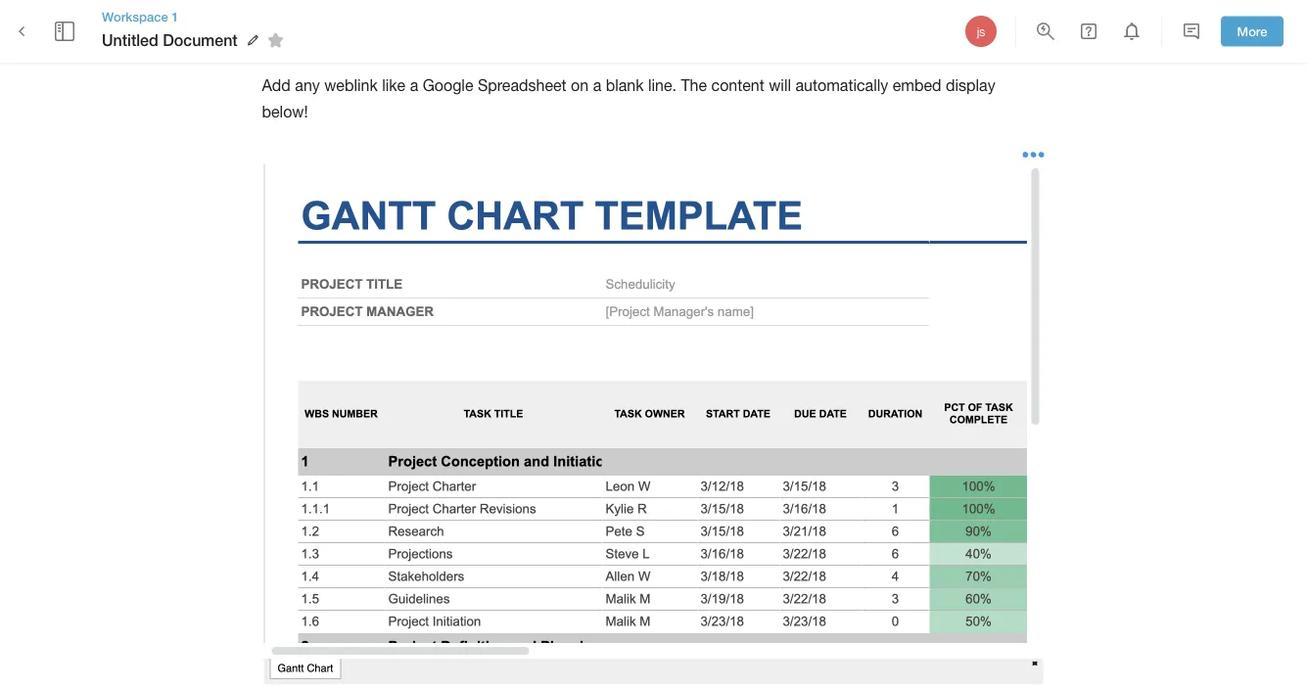 Task type: locate. For each thing, give the bounding box(es) containing it.
1 horizontal spatial a
[[593, 77, 602, 95]]

spreadsheet
[[478, 77, 567, 95]]

will
[[769, 77, 792, 95]]

js
[[977, 24, 986, 38]]

weblink
[[324, 77, 378, 95]]

a
[[410, 77, 419, 95], [593, 77, 602, 95]]

untitled document
[[102, 31, 238, 49]]

like
[[382, 77, 406, 95]]

automatically
[[796, 77, 889, 95]]

1
[[172, 9, 179, 24]]

a right the on in the left top of the page
[[593, 77, 602, 95]]

more
[[1238, 24, 1268, 39]]

a right 'like'
[[410, 77, 419, 95]]

0 horizontal spatial a
[[410, 77, 419, 95]]

js button
[[963, 13, 1000, 50]]

display
[[946, 77, 996, 95]]

untitled
[[102, 31, 158, 49]]

below!
[[262, 103, 308, 121]]

on
[[571, 77, 589, 95]]

content
[[712, 77, 765, 95]]



Task type: vqa. For each thing, say whether or not it's contained in the screenshot.
Collaborators to the middle
no



Task type: describe. For each thing, give the bounding box(es) containing it.
google
[[423, 77, 474, 95]]

favorite image
[[264, 28, 288, 52]]

line.
[[648, 77, 677, 95]]

1 a from the left
[[410, 77, 419, 95]]

more button
[[1222, 16, 1284, 46]]

2 a from the left
[[593, 77, 602, 95]]

embed
[[893, 77, 942, 95]]

workspace 1 link
[[102, 8, 291, 26]]

workspace
[[102, 9, 168, 24]]

the
[[681, 77, 707, 95]]

blank
[[606, 77, 644, 95]]

add
[[262, 77, 291, 95]]

workspace 1
[[102, 9, 179, 24]]

document
[[163, 31, 238, 49]]

add any weblink like a google spreadsheet on a blank line. the content will automatically embed display below!
[[262, 77, 1000, 121]]

any
[[295, 77, 320, 95]]



